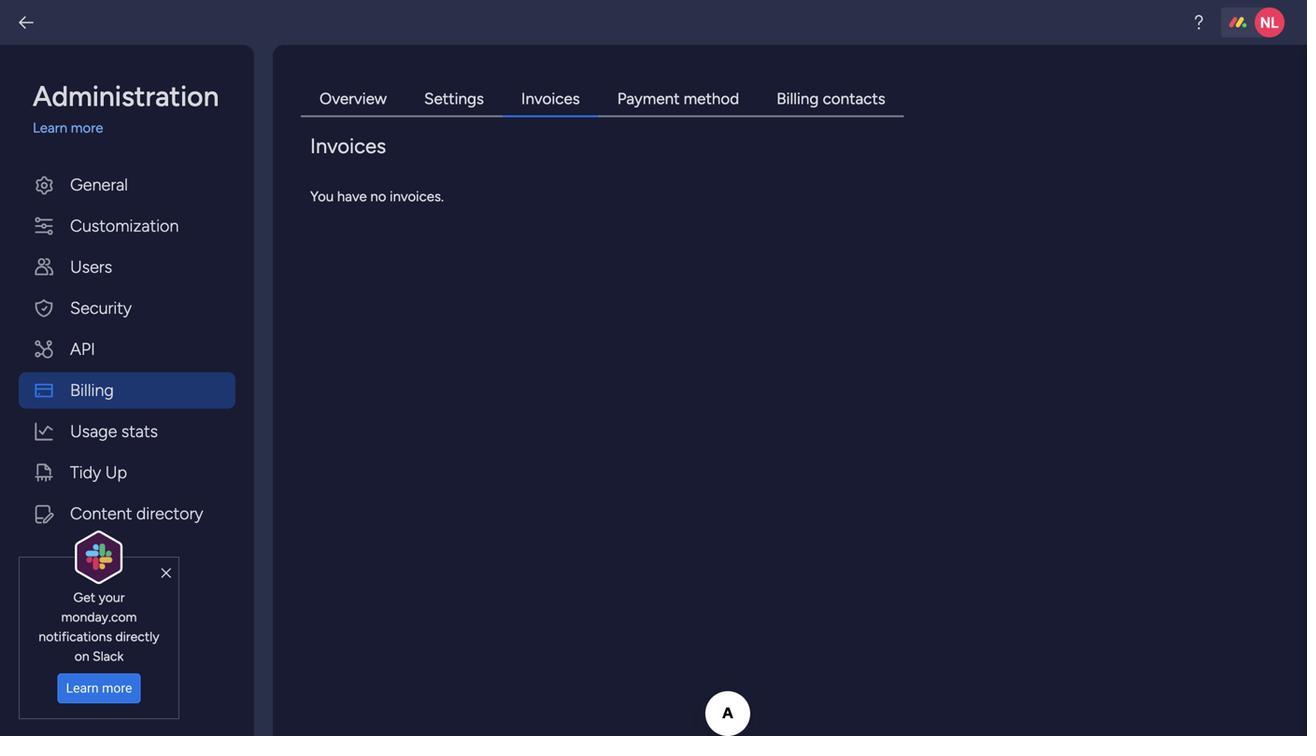 Task type: vqa. For each thing, say whether or not it's contained in the screenshot.
Agile
no



Task type: describe. For each thing, give the bounding box(es) containing it.
api button
[[19, 331, 235, 368]]

customization button
[[19, 208, 235, 244]]

customization
[[70, 216, 179, 236]]

learn more
[[66, 681, 132, 696]]

no
[[370, 188, 386, 205]]

learn more link
[[33, 118, 235, 139]]

method
[[684, 89, 739, 108]]

0 horizontal spatial invoices
[[310, 134, 386, 158]]

billing contacts link
[[758, 82, 904, 117]]

contacts
[[823, 89, 885, 108]]

overview link
[[301, 82, 406, 117]]

invoices.
[[390, 188, 444, 205]]

security
[[70, 298, 132, 318]]

content
[[70, 504, 132, 524]]

tidy
[[70, 462, 101, 483]]

more inside button
[[102, 681, 132, 696]]

overview
[[320, 89, 387, 108]]

tidy up
[[70, 462, 127, 483]]

settings
[[424, 89, 484, 108]]

help image
[[1189, 13, 1208, 32]]

usage
[[70, 421, 117, 441]]

invoices link
[[503, 82, 599, 117]]

content directory
[[70, 504, 203, 524]]

billing button
[[19, 372, 235, 409]]

dapulse x slim image
[[161, 565, 171, 582]]

users
[[70, 257, 112, 277]]

payment
[[617, 89, 680, 108]]

more inside administration learn more
[[71, 120, 103, 136]]



Task type: locate. For each thing, give the bounding box(es) containing it.
general button
[[19, 167, 235, 203]]

security button
[[19, 290, 235, 327]]

payment method link
[[599, 82, 758, 117]]

noah lott image
[[1255, 7, 1285, 37]]

learn more button
[[58, 674, 141, 704]]

content directory button
[[19, 496, 235, 532]]

usage stats
[[70, 421, 158, 441]]

billing inside billing contacts link
[[777, 89, 819, 108]]

users button
[[19, 249, 235, 285]]

0 vertical spatial learn
[[33, 120, 67, 136]]

1 vertical spatial billing
[[70, 380, 114, 400]]

monday.com
[[61, 609, 137, 625]]

notifications
[[39, 629, 112, 645]]

back to workspace image
[[17, 13, 36, 32]]

directory
[[136, 504, 203, 524]]

0 vertical spatial invoices
[[521, 89, 580, 108]]

billing for billing
[[70, 380, 114, 400]]

up
[[105, 462, 127, 483]]

billing up usage
[[70, 380, 114, 400]]

1 horizontal spatial billing
[[777, 89, 819, 108]]

learn
[[33, 120, 67, 136], [66, 681, 99, 696]]

api
[[70, 339, 95, 359]]

learn inside administration learn more
[[33, 120, 67, 136]]

on
[[74, 648, 89, 664]]

settings link
[[406, 82, 503, 117]]

directly
[[115, 629, 159, 645]]

billing for billing contacts
[[777, 89, 819, 108]]

learn down administration
[[33, 120, 67, 136]]

learn down the on
[[66, 681, 99, 696]]

invoices
[[521, 89, 580, 108], [310, 134, 386, 158]]

0 vertical spatial more
[[71, 120, 103, 136]]

1 vertical spatial invoices
[[310, 134, 386, 158]]

usage stats button
[[19, 413, 235, 450]]

1 vertical spatial learn
[[66, 681, 99, 696]]

general
[[70, 175, 128, 195]]

get
[[73, 589, 95, 605]]

administration learn more
[[33, 79, 219, 136]]

more
[[71, 120, 103, 136], [102, 681, 132, 696]]

administration
[[33, 79, 219, 113]]

billing left contacts
[[777, 89, 819, 108]]

you have no invoices.
[[310, 188, 444, 205]]

payment method
[[617, 89, 739, 108]]

have
[[337, 188, 367, 205]]

more down administration
[[71, 120, 103, 136]]

stats
[[121, 421, 158, 441]]

you
[[310, 188, 334, 205]]

more down the slack
[[102, 681, 132, 696]]

1 vertical spatial more
[[102, 681, 132, 696]]

get your monday.com notifications directly on slack
[[39, 589, 159, 664]]

billing
[[777, 89, 819, 108], [70, 380, 114, 400]]

0 horizontal spatial billing
[[70, 380, 114, 400]]

your
[[99, 589, 125, 605]]

0 vertical spatial billing
[[777, 89, 819, 108]]

learn inside button
[[66, 681, 99, 696]]

billing inside billing button
[[70, 380, 114, 400]]

billing contacts
[[777, 89, 885, 108]]

tidy up button
[[19, 455, 235, 491]]

1 horizontal spatial invoices
[[521, 89, 580, 108]]

slack
[[93, 648, 124, 664]]



